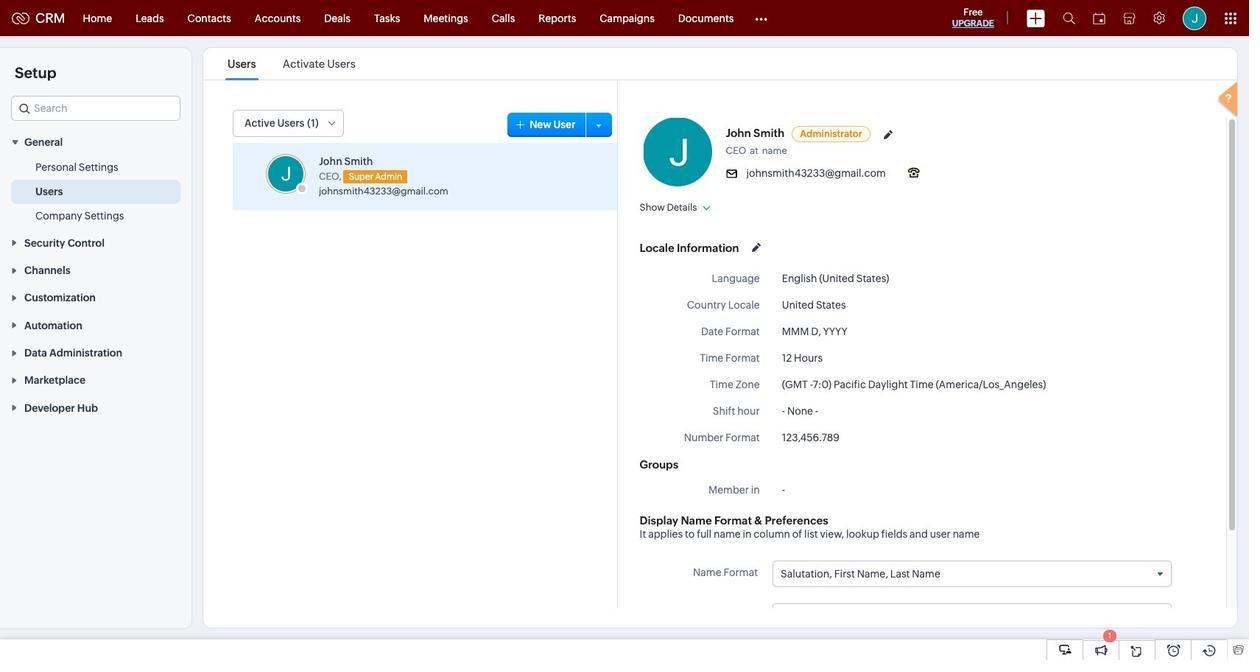Task type: vqa. For each thing, say whether or not it's contained in the screenshot.
Signals Element
no



Task type: locate. For each thing, give the bounding box(es) containing it.
create menu element
[[1018, 0, 1054, 36]]

Search text field
[[12, 97, 180, 120]]

Other Modules field
[[746, 6, 778, 30]]

list
[[214, 48, 369, 80]]

none field search
[[11, 96, 181, 121]]

search image
[[1063, 12, 1076, 24]]

region
[[0, 156, 192, 229]]

None field
[[11, 96, 181, 121], [774, 561, 1171, 587], [774, 561, 1171, 587]]

calendar image
[[1093, 12, 1106, 24]]



Task type: describe. For each thing, give the bounding box(es) containing it.
create menu image
[[1027, 9, 1045, 27]]

search element
[[1054, 0, 1085, 36]]

logo image
[[12, 12, 29, 24]]

profile image
[[1183, 6, 1207, 30]]

profile element
[[1174, 0, 1216, 36]]



